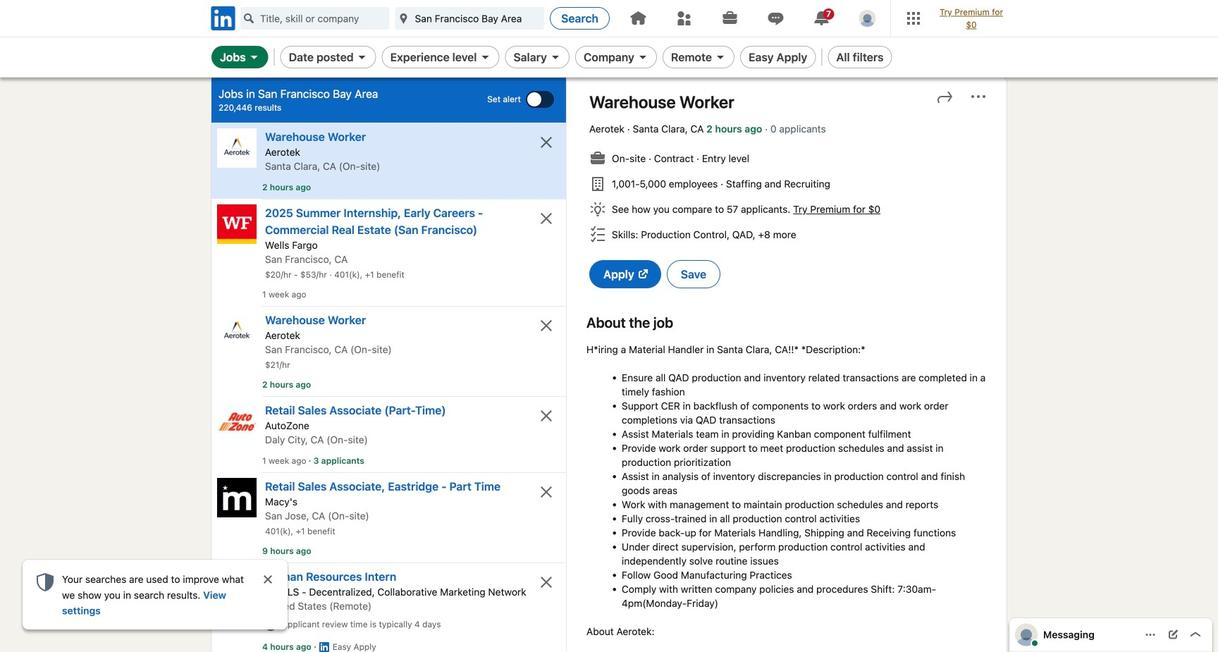 Task type: describe. For each thing, give the bounding box(es) containing it.
dismiss job image for 1st "aerotek logo" from the bottom
[[538, 317, 555, 334]]

1 dismiss job image from the top
[[538, 134, 555, 151]]

Search by title, skill, or company text field
[[241, 7, 390, 30]]

macy's logo image
[[217, 478, 257, 518]]

teddy rothschild image
[[859, 10, 876, 27]]

share image
[[937, 88, 954, 105]]

experience level filter. clicking this button displays all experience level filter options. image
[[480, 51, 491, 63]]

dismiss job image for xircls - decentralized, collaborative marketing network logo
[[538, 574, 555, 591]]



Task type: vqa. For each thing, say whether or not it's contained in the screenshot.
teddy rothschild ICON to the right
yes



Task type: locate. For each thing, give the bounding box(es) containing it.
custom image
[[243, 13, 255, 24]]

0 vertical spatial aerotek logo image
[[217, 128, 257, 168]]

dismiss "your searches are used to improve what we show you in search results." notification 1 of 1. image
[[262, 574, 274, 585]]

linkedin image
[[209, 4, 238, 33], [209, 4, 238, 33]]

wells fargo logo image
[[217, 205, 257, 244]]

autozone logo image
[[217, 402, 257, 441]]

open messenger dropdown menu image
[[1145, 629, 1157, 641]]

salary filter. clicking this button displays all salary filter options. image
[[550, 51, 561, 63]]

region
[[23, 560, 288, 630]]

5 dismiss job image from the top
[[538, 574, 555, 591]]

4 dismiss job image from the top
[[538, 408, 555, 425]]

dismiss job image for wells fargo logo at the left of page
[[538, 210, 555, 227]]

1 vertical spatial aerotek logo image
[[217, 312, 257, 351]]

2 aerotek logo image from the top
[[217, 312, 257, 351]]

3 dismiss job image from the top
[[538, 317, 555, 334]]

applicant review time is typically 4 days image
[[262, 616, 279, 633]]

xircls - decentralized, collaborative marketing network logo image
[[217, 568, 257, 608]]

2 dismiss job image from the top
[[538, 210, 555, 227]]

aerotek logo image
[[217, 128, 257, 168], [217, 312, 257, 351]]

Easy Apply filter. button
[[741, 46, 816, 68]]

dismiss job image
[[538, 484, 555, 501]]

dismiss job image
[[538, 134, 555, 151], [538, 210, 555, 227], [538, 317, 555, 334], [538, 408, 555, 425], [538, 574, 555, 591]]

date posted filter. clicking this button displays all date posted filter options. image
[[357, 51, 368, 63]]

City, state, or zip code text field
[[395, 7, 545, 30]]

company filter. clicking this button displays all company filter options. image
[[638, 51, 649, 63]]

teddy rothschild image
[[1016, 624, 1038, 646]]

dismiss job image for autozone logo
[[538, 408, 555, 425]]

filter by: jobs image
[[249, 51, 260, 63]]

1 aerotek logo image from the top
[[217, 128, 257, 168]]

remote filter. clicking this button displays all remote filter options. image
[[715, 51, 726, 63]]



